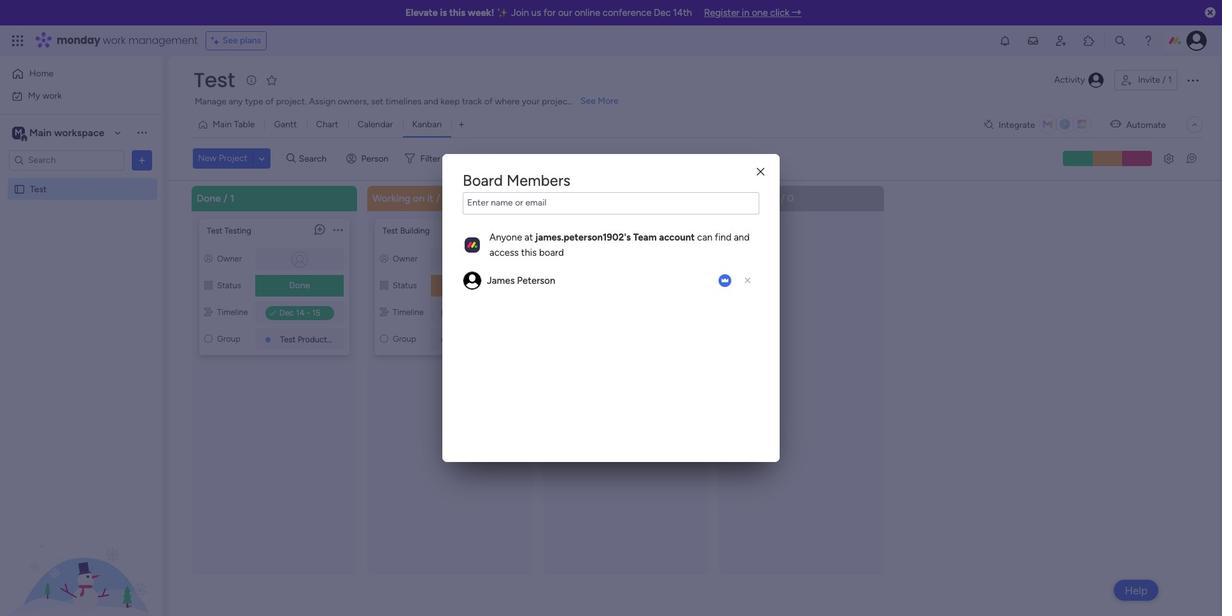 Task type: locate. For each thing, give the bounding box(es) containing it.
owner down the 'test building' at the left top of page
[[393, 254, 418, 263]]

invite / 1 button
[[1115, 70, 1178, 90]]

of right "track" on the left top
[[485, 96, 493, 107]]

is
[[440, 7, 447, 18]]

work
[[103, 33, 126, 48], [42, 90, 62, 101]]

new crown image
[[719, 275, 732, 287]]

1 up test testing
[[230, 192, 234, 204]]

it up building
[[427, 192, 434, 204]]

test left testing
[[207, 226, 223, 235]]

anyone
[[490, 232, 522, 243]]

1 horizontal spatial working
[[449, 280, 482, 291]]

dapulse person column image for done / 1
[[204, 254, 213, 263]]

access
[[490, 247, 519, 259]]

person
[[361, 153, 389, 164]]

done up test testing
[[197, 192, 221, 204]]

gantt button
[[265, 115, 307, 135]]

working on it
[[449, 280, 502, 291]]

0 vertical spatial work
[[103, 33, 126, 48]]

work right monday
[[103, 33, 126, 48]]

not started / 0
[[724, 192, 794, 204]]

option
[[0, 178, 162, 180]]

integrate
[[999, 119, 1036, 130]]

my
[[28, 90, 40, 101]]

in
[[742, 7, 750, 18]]

main inside workspace selection element
[[29, 126, 52, 139]]

0 horizontal spatial working
[[373, 192, 411, 204]]

find
[[715, 232, 732, 243]]

✨
[[497, 7, 509, 18]]

1 right invite
[[1169, 75, 1173, 85]]

kanban
[[412, 119, 442, 130]]

1 of from the left
[[266, 96, 274, 107]]

main left table
[[213, 119, 232, 130]]

main inside button
[[213, 119, 232, 130]]

1 small timeline column outline image from the left
[[204, 307, 213, 317]]

1 vertical spatial done
[[289, 280, 310, 291]]

1 group from the left
[[217, 334, 241, 344]]

see more
[[581, 96, 619, 106]]

any
[[229, 96, 243, 107]]

1 horizontal spatial and
[[734, 232, 750, 243]]

and right the find
[[734, 232, 750, 243]]

Test field
[[190, 66, 238, 94]]

0 vertical spatial working
[[373, 192, 411, 204]]

/ inside button
[[1163, 75, 1167, 85]]

see inside "see plans" button
[[223, 35, 238, 46]]

0 horizontal spatial status
[[217, 281, 241, 290]]

done up production
[[289, 280, 310, 291]]

2 of from the left
[[485, 96, 493, 107]]

it for working on it
[[496, 280, 502, 291]]

automate
[[1127, 119, 1167, 130]]

1 horizontal spatial dapulse person column image
[[380, 254, 389, 263]]

0 horizontal spatial of
[[266, 96, 274, 107]]

0 vertical spatial this
[[449, 7, 466, 18]]

test
[[194, 66, 235, 94], [30, 184, 47, 195], [207, 226, 223, 235], [383, 226, 398, 235], [559, 226, 574, 235], [280, 335, 296, 344]]

home button
[[8, 64, 137, 84]]

group right v2 sun outline icon
[[217, 334, 241, 344]]

arrow down image
[[445, 151, 460, 166]]

james peterson
[[487, 275, 556, 287]]

publishing
[[576, 226, 614, 235]]

1 horizontal spatial small timeline column outline image
[[380, 307, 389, 317]]

0 horizontal spatial timeline
[[217, 307, 248, 317]]

0 vertical spatial on
[[413, 192, 425, 204]]

2 timeline from the left
[[393, 307, 424, 317]]

working for working on it
[[449, 280, 482, 291]]

test for test publishing
[[559, 226, 574, 235]]

of
[[266, 96, 274, 107], [485, 96, 493, 107]]

status right v2 status outline icon
[[393, 281, 417, 290]]

0 horizontal spatial this
[[449, 7, 466, 18]]

main right workspace icon
[[29, 126, 52, 139]]

0 vertical spatial it
[[427, 192, 434, 204]]

done
[[197, 192, 221, 204], [289, 280, 310, 291]]

board
[[539, 247, 564, 259]]

1 owner from the left
[[217, 254, 242, 263]]

see plans
[[223, 35, 261, 46]]

/ right invite
[[1163, 75, 1167, 85]]

and left keep
[[424, 96, 439, 107]]

invite members image
[[1055, 34, 1068, 47]]

dapulse person column image up v2 status outline icon
[[380, 254, 389, 263]]

timeline for /
[[217, 307, 248, 317]]

group right v2 sun outline image
[[393, 334, 416, 344]]

owner for /
[[217, 254, 242, 263]]

0 horizontal spatial group
[[217, 334, 241, 344]]

1 down 'arrow down' image
[[443, 192, 447, 204]]

1 horizontal spatial this
[[521, 247, 537, 259]]

online
[[575, 7, 601, 18]]

set
[[371, 96, 384, 107]]

see inside see more link
[[581, 96, 596, 106]]

dec
[[654, 7, 671, 18]]

on up building
[[413, 192, 425, 204]]

filter button
[[400, 149, 460, 169]]

done for done / 1
[[197, 192, 221, 204]]

my work
[[28, 90, 62, 101]]

manage any type of project. assign owners, set timelines and keep track of where your project stands.
[[195, 96, 601, 107]]

1 horizontal spatial work
[[103, 33, 126, 48]]

1 horizontal spatial it
[[496, 280, 502, 291]]

lottie animation element
[[0, 488, 162, 617]]

this right is
[[449, 7, 466, 18]]

Search field
[[296, 150, 334, 168]]

1
[[1169, 75, 1173, 85], [230, 192, 234, 204], [443, 192, 447, 204], [584, 192, 588, 204]]

/
[[1163, 75, 1167, 85], [224, 192, 228, 204], [436, 192, 440, 204], [577, 192, 581, 204], [781, 192, 785, 204]]

1 vertical spatial and
[[734, 232, 750, 243]]

0 horizontal spatial main
[[29, 126, 52, 139]]

test production pipeline
[[280, 335, 370, 344]]

not
[[724, 192, 742, 204]]

1 inside button
[[1169, 75, 1173, 85]]

pipeline
[[341, 335, 370, 344]]

james
[[487, 275, 515, 287]]

1 dapulse person column image from the left
[[204, 254, 213, 263]]

done for done
[[289, 280, 310, 291]]

activity
[[1055, 75, 1086, 85]]

work inside button
[[42, 90, 62, 101]]

1 for stuck / 1
[[584, 192, 588, 204]]

1 horizontal spatial group
[[393, 334, 416, 344]]

test up board
[[559, 226, 574, 235]]

0 horizontal spatial done
[[197, 192, 221, 204]]

at
[[525, 232, 533, 243]]

2 group from the left
[[393, 334, 416, 344]]

1 horizontal spatial done
[[289, 280, 310, 291]]

1 vertical spatial working
[[449, 280, 482, 291]]

test left production
[[280, 335, 296, 344]]

owner down test testing
[[217, 254, 242, 263]]

monday
[[57, 33, 100, 48]]

1 horizontal spatial timeline
[[393, 307, 424, 317]]

production
[[298, 335, 339, 344]]

1 for done / 1
[[230, 192, 234, 204]]

it
[[427, 192, 434, 204], [496, 280, 502, 291]]

add to favorites image
[[265, 74, 278, 86]]

2 status from the left
[[393, 281, 417, 290]]

main for main workspace
[[29, 126, 52, 139]]

small timeline column outline image for done / 1
[[204, 307, 213, 317]]

timeline
[[217, 307, 248, 317], [393, 307, 424, 317]]

1 horizontal spatial owner
[[393, 254, 418, 263]]

main table
[[213, 119, 255, 130]]

working
[[373, 192, 411, 204], [449, 280, 482, 291]]

status for /
[[217, 281, 241, 290]]

it down the "access"
[[496, 280, 502, 291]]

m
[[15, 127, 22, 138]]

working left james
[[449, 280, 482, 291]]

workspace image
[[12, 126, 25, 140]]

see left plans on the left
[[223, 35, 238, 46]]

2 owner from the left
[[393, 254, 418, 263]]

register
[[705, 7, 740, 18]]

my work button
[[8, 86, 137, 106]]

0 horizontal spatial dapulse person column image
[[204, 254, 213, 263]]

test right public board icon on the left top of the page
[[30, 184, 47, 195]]

calendar
[[358, 119, 393, 130]]

0 horizontal spatial see
[[223, 35, 238, 46]]

main for main table
[[213, 119, 232, 130]]

person button
[[341, 149, 396, 169]]

/ right stuck on the left of the page
[[577, 192, 581, 204]]

status right v2 status outline image on the top
[[217, 281, 241, 290]]

group
[[217, 334, 241, 344], [393, 334, 416, 344]]

1 for invite / 1
[[1169, 75, 1173, 85]]

status for on
[[393, 281, 417, 290]]

/ up test testing
[[224, 192, 228, 204]]

of right 'type' on the left
[[266, 96, 274, 107]]

small timeline column outline image down v2 status outline image on the top
[[204, 307, 213, 317]]

None text field
[[463, 192, 760, 215]]

0 horizontal spatial owner
[[217, 254, 242, 263]]

notifications image
[[999, 34, 1012, 47]]

0 horizontal spatial on
[[413, 192, 425, 204]]

0 vertical spatial and
[[424, 96, 439, 107]]

1 horizontal spatial status
[[393, 281, 417, 290]]

see left more
[[581, 96, 596, 106]]

1 timeline from the left
[[217, 307, 248, 317]]

test up manage
[[194, 66, 235, 94]]

status
[[217, 281, 241, 290], [393, 281, 417, 290]]

2 dapulse person column image from the left
[[380, 254, 389, 263]]

board
[[463, 171, 503, 190]]

1 vertical spatial work
[[42, 90, 62, 101]]

working for working on it / 1
[[373, 192, 411, 204]]

1 horizontal spatial main
[[213, 119, 232, 130]]

test publishing
[[559, 226, 614, 235]]

0 horizontal spatial it
[[427, 192, 434, 204]]

this down at
[[521, 247, 537, 259]]

new project
[[198, 153, 248, 164]]

1 status from the left
[[217, 281, 241, 290]]

dapulse person column image
[[204, 254, 213, 263], [380, 254, 389, 263]]

→
[[792, 7, 802, 18]]

small timeline column outline image
[[204, 307, 213, 317], [380, 307, 389, 317]]

1 vertical spatial on
[[484, 280, 494, 291]]

working up the 'test building' at the left top of page
[[373, 192, 411, 204]]

chart button
[[307, 115, 348, 135]]

2 small timeline column outline image from the left
[[380, 307, 389, 317]]

1 horizontal spatial on
[[484, 280, 494, 291]]

james.peterson1902's
[[536, 232, 631, 243]]

dapulse person column image up v2 status outline image on the top
[[204, 254, 213, 263]]

this inside can find and access this board
[[521, 247, 537, 259]]

on down the "access"
[[484, 280, 494, 291]]

small timeline column outline image up v2 sun outline image
[[380, 307, 389, 317]]

row group
[[189, 186, 892, 617]]

test building
[[383, 226, 430, 235]]

Enter name or email text field
[[463, 192, 760, 215]]

us
[[532, 7, 542, 18]]

main table button
[[193, 115, 265, 135]]

0 horizontal spatial and
[[424, 96, 439, 107]]

stuck / 1
[[548, 192, 588, 204]]

1 horizontal spatial see
[[581, 96, 596, 106]]

work right my
[[42, 90, 62, 101]]

1 horizontal spatial of
[[485, 96, 493, 107]]

timelines
[[386, 96, 422, 107]]

test left building
[[383, 226, 398, 235]]

0 vertical spatial see
[[223, 35, 238, 46]]

0 horizontal spatial work
[[42, 90, 62, 101]]

test for test production pipeline
[[280, 335, 296, 344]]

new
[[198, 153, 217, 164]]

0 vertical spatial done
[[197, 192, 221, 204]]

1 right stuck on the left of the page
[[584, 192, 588, 204]]

1 vertical spatial see
[[581, 96, 596, 106]]

0 horizontal spatial small timeline column outline image
[[204, 307, 213, 317]]

/ for done
[[224, 192, 228, 204]]

1 vertical spatial it
[[496, 280, 502, 291]]

kanban button
[[403, 115, 452, 135]]

1 vertical spatial this
[[521, 247, 537, 259]]

work for monday
[[103, 33, 126, 48]]



Task type: vqa. For each thing, say whether or not it's contained in the screenshot.
2nd V2 Status Outline icon from right
yes



Task type: describe. For each thing, give the bounding box(es) containing it.
14th
[[674, 7, 692, 18]]

project
[[542, 96, 571, 107]]

elevate
[[406, 7, 438, 18]]

register in one click →
[[705, 7, 802, 18]]

collapse board header image
[[1190, 120, 1201, 130]]

see for see plans
[[223, 35, 238, 46]]

assign
[[309, 96, 336, 107]]

project
[[219, 153, 248, 164]]

angle down image
[[259, 154, 265, 164]]

/ left the 0
[[781, 192, 785, 204]]

week!
[[468, 7, 495, 18]]

help
[[1125, 584, 1148, 597]]

filter
[[421, 153, 441, 164]]

one
[[752, 7, 768, 18]]

v2 status outline image
[[204, 281, 213, 290]]

v2 sun outline image
[[380, 334, 389, 344]]

your
[[522, 96, 540, 107]]

plans
[[240, 35, 261, 46]]

test for test building
[[383, 226, 398, 235]]

on for working on it
[[484, 280, 494, 291]]

started
[[744, 192, 779, 204]]

add view image
[[459, 120, 464, 130]]

test inside list box
[[30, 184, 47, 195]]

calendar button
[[348, 115, 403, 135]]

stands.
[[573, 96, 601, 107]]

dapulse checkmark sign image
[[269, 306, 276, 321]]

sort
[[485, 153, 502, 164]]

chart
[[316, 119, 339, 130]]

register in one click → link
[[705, 7, 802, 18]]

small timeline column outline image for working on it / 1
[[380, 307, 389, 317]]

and inside can find and access this board
[[734, 232, 750, 243]]

Search in workspace field
[[27, 153, 106, 168]]

invite
[[1139, 75, 1161, 85]]

row group containing done
[[189, 186, 892, 617]]

elevate is this week! ✨ join us for our online conference dec 14th
[[406, 7, 692, 18]]

test for test testing
[[207, 226, 223, 235]]

for
[[544, 7, 556, 18]]

test list box
[[0, 176, 162, 372]]

project.
[[276, 96, 307, 107]]

track
[[462, 96, 482, 107]]

new project button
[[193, 149, 253, 169]]

close image
[[757, 167, 765, 177]]

test testing
[[207, 226, 252, 235]]

can
[[698, 232, 713, 243]]

autopilot image
[[1111, 116, 1122, 132]]

inbox image
[[1027, 34, 1040, 47]]

type
[[245, 96, 263, 107]]

on for working on it / 1
[[413, 192, 425, 204]]

owner for on
[[393, 254, 418, 263]]

show board description image
[[244, 74, 259, 87]]

working on it / 1
[[373, 192, 447, 204]]

gantt
[[274, 119, 297, 130]]

group for /
[[217, 334, 241, 344]]

main workspace
[[29, 126, 104, 139]]

v2 status outline image
[[380, 281, 389, 290]]

team
[[633, 232, 657, 243]]

manage
[[195, 96, 227, 107]]

where
[[495, 96, 520, 107]]

v2 sun outline image
[[204, 334, 213, 344]]

dapulse person column image
[[556, 254, 564, 263]]

it for working on it / 1
[[427, 192, 434, 204]]

dapulse integrations image
[[985, 120, 994, 130]]

select product image
[[11, 34, 24, 47]]

work for my
[[42, 90, 62, 101]]

more
[[598, 96, 619, 106]]

/ down filter
[[436, 192, 440, 204]]

join
[[511, 7, 529, 18]]

group for on
[[393, 334, 416, 344]]

james peterson link
[[487, 275, 556, 287]]

see for see more
[[581, 96, 596, 106]]

v2 search image
[[287, 152, 296, 166]]

done / 1
[[197, 192, 234, 204]]

lottie animation image
[[0, 488, 162, 617]]

table
[[234, 119, 255, 130]]

account
[[659, 232, 695, 243]]

testing
[[225, 226, 252, 235]]

workspace selection element
[[12, 125, 106, 142]]

conference
[[603, 7, 652, 18]]

peterson
[[517, 275, 556, 287]]

activity button
[[1050, 70, 1110, 90]]

stuck
[[548, 192, 575, 204]]

workspace
[[54, 126, 104, 139]]

click
[[771, 7, 790, 18]]

help image
[[1143, 34, 1155, 47]]

home
[[29, 68, 54, 79]]

can find and access this board
[[490, 232, 750, 259]]

dapulse person column image for working on it / 1
[[380, 254, 389, 263]]

see more link
[[580, 95, 620, 108]]

board members
[[463, 171, 571, 190]]

monday work management
[[57, 33, 198, 48]]

owners,
[[338, 96, 369, 107]]

/ for stuck
[[577, 192, 581, 204]]

james peterson image
[[1187, 31, 1208, 51]]

members
[[507, 171, 571, 190]]

0
[[788, 192, 794, 204]]

building
[[400, 226, 430, 235]]

public board image
[[13, 183, 25, 195]]

help button
[[1115, 580, 1159, 601]]

apps image
[[1083, 34, 1096, 47]]

timeline for on
[[393, 307, 424, 317]]

/ for invite
[[1163, 75, 1167, 85]]

see plans button
[[206, 31, 267, 50]]

search everything image
[[1115, 34, 1127, 47]]



